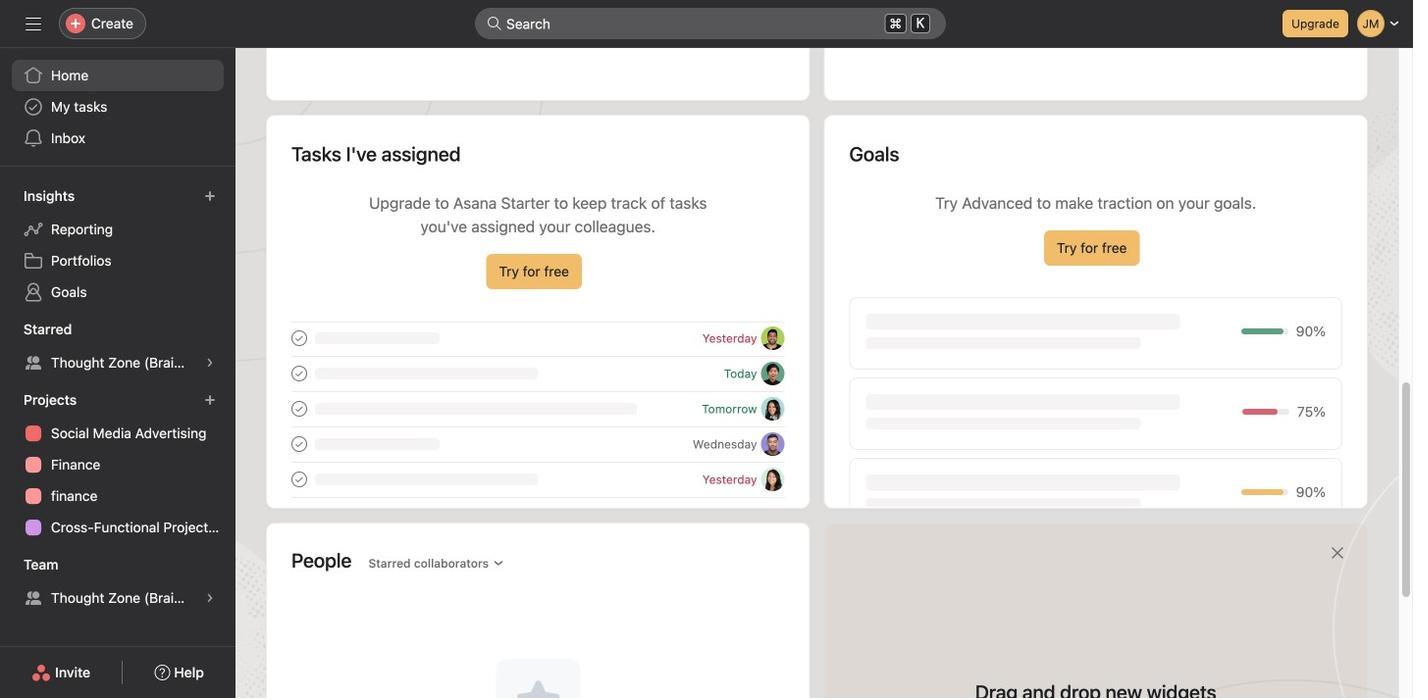 Task type: describe. For each thing, give the bounding box(es) containing it.
global element
[[0, 48, 236, 166]]

new project or portfolio image
[[204, 395, 216, 406]]

starred element
[[0, 312, 236, 383]]

Search tasks, projects, and more text field
[[475, 8, 946, 39]]

insights element
[[0, 179, 236, 312]]

teams element
[[0, 548, 236, 618]]

dismiss image
[[1330, 546, 1346, 561]]



Task type: locate. For each thing, give the bounding box(es) containing it.
see details, thought zone (brainstorm space) image inside teams element
[[204, 593, 216, 605]]

0 vertical spatial see details, thought zone (brainstorm space) image
[[204, 357, 216, 369]]

None field
[[475, 8, 946, 39]]

hide sidebar image
[[26, 16, 41, 31]]

see details, thought zone (brainstorm space) image for starred element
[[204, 357, 216, 369]]

see details, thought zone (brainstorm space) image inside starred element
[[204, 357, 216, 369]]

1 vertical spatial see details, thought zone (brainstorm space) image
[[204, 593, 216, 605]]

new insights image
[[204, 190, 216, 202]]

prominent image
[[487, 16, 503, 31]]

see details, thought zone (brainstorm space) image
[[204, 357, 216, 369], [204, 593, 216, 605]]

1 see details, thought zone (brainstorm space) image from the top
[[204, 357, 216, 369]]

projects element
[[0, 383, 236, 548]]

2 see details, thought zone (brainstorm space) image from the top
[[204, 593, 216, 605]]

see details, thought zone (brainstorm space) image for teams element
[[204, 593, 216, 605]]



Task type: vqa. For each thing, say whether or not it's contained in the screenshot.
My in the Global element
no



